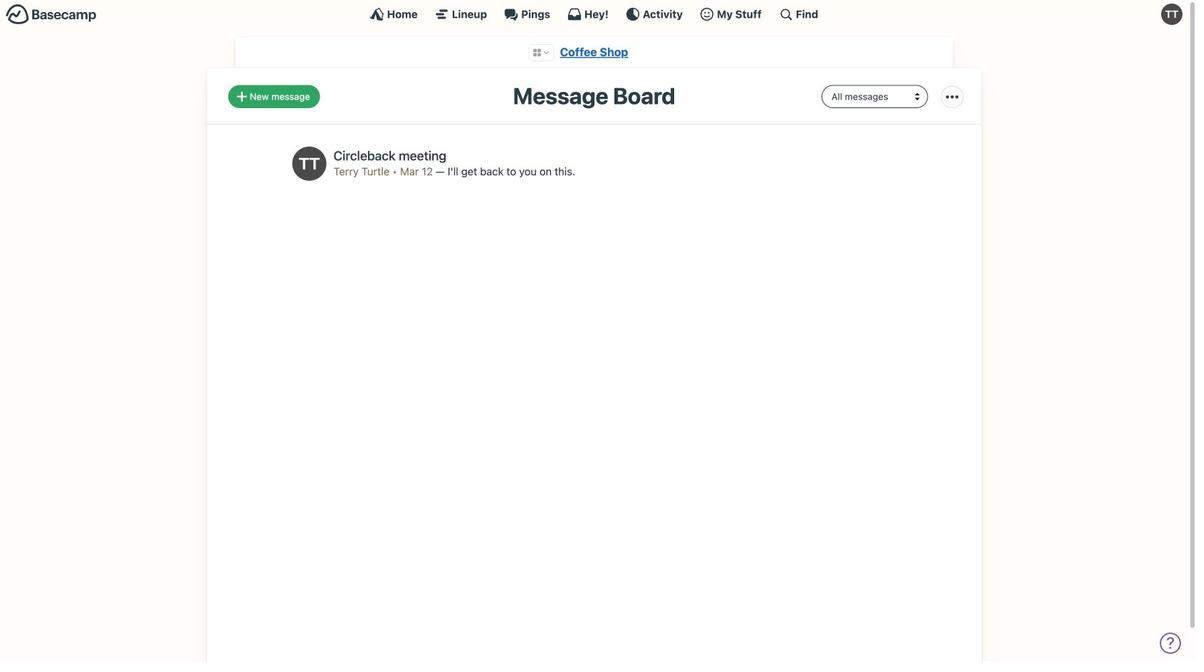 Task type: locate. For each thing, give the bounding box(es) containing it.
terry turtle image
[[1162, 4, 1183, 25]]

main element
[[0, 0, 1189, 28]]

keyboard shortcut: ⌘ + / image
[[779, 7, 794, 21]]

terry turtle image
[[292, 147, 327, 181]]

switch accounts image
[[6, 4, 97, 26]]



Task type: describe. For each thing, give the bounding box(es) containing it.
mar 12 element
[[400, 165, 433, 178]]



Task type: vqa. For each thing, say whether or not it's contained in the screenshot.
switch accounts IMAGE
yes



